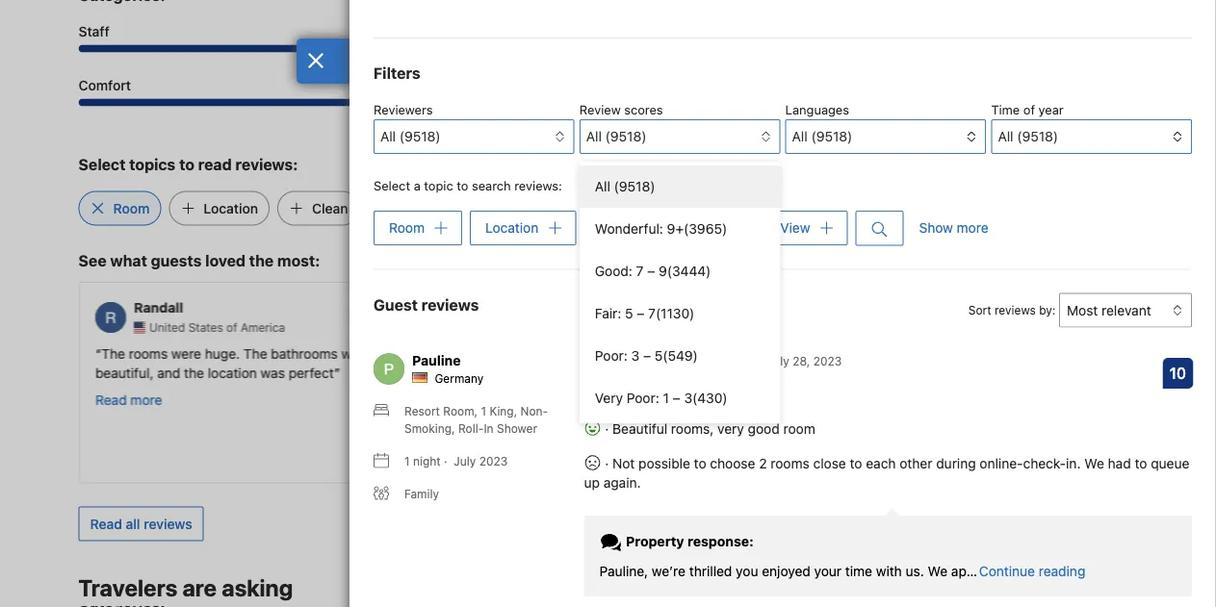 Task type: locate. For each thing, give the bounding box(es) containing it.
2 states from the left
[[546, 321, 581, 335]]

loved
[[205, 251, 246, 270], [577, 365, 610, 381]]

1 " from the left
[[95, 346, 101, 362]]

reviews: right read
[[236, 155, 298, 173]]

1 vertical spatial 7
[[648, 306, 656, 322]]

0 vertical spatial view
[[481, 200, 512, 216]]

i inside " it was the perfect place for my husbands first time in las vegas! i loved that we had a non- smoking floor and we would definitely recommend this hotel to anyone! close to great food and luxury shopping!
[[570, 365, 573, 381]]

time left with
[[846, 564, 873, 580]]

we inside not possible to choose 2 rooms close to each other during online-check-in. we had to queue up again.
[[1085, 456, 1105, 472]]

all down time at the right of page
[[998, 129, 1014, 144]]

it up do.
[[818, 346, 826, 362]]

0 vertical spatial we
[[1085, 456, 1105, 472]]

read more button for the rooms were huge. the bathrooms were beautiful, and the location was perfect
[[95, 391, 162, 410]]

" down bathrooms
[[334, 365, 340, 381]]

1 vertical spatial rooms
[[771, 456, 810, 472]]

0 vertical spatial loved
[[205, 251, 246, 270]]

0 horizontal spatial bed
[[402, 200, 427, 216]]

1 all (9518) button from the left
[[786, 119, 987, 154]]

2 united states of america from the left
[[507, 321, 643, 335]]

states
[[188, 321, 223, 335], [546, 321, 581, 335]]

rooms right 2
[[771, 456, 810, 472]]

0 horizontal spatial select
[[79, 155, 126, 173]]

1 horizontal spatial view
[[781, 220, 811, 236]]

0 vertical spatial select
[[79, 155, 126, 173]]

all (9518) for time of year
[[998, 129, 1059, 144]]

to left the choose
[[694, 456, 707, 472]]

1 all (9518) button from the left
[[374, 119, 575, 154]]

all (9518) button
[[786, 119, 987, 154], [992, 119, 1193, 154]]

good: 7 – 9 (3444)
[[595, 263, 711, 279]]

select topics to read reviews:
[[79, 155, 298, 173]]

had right the in.
[[1108, 456, 1132, 472]]

1 horizontal spatial "
[[615, 423, 621, 439]]

was up in
[[471, 346, 495, 362]]

2 horizontal spatial more
[[957, 220, 989, 236]]

0 horizontal spatial and
[[157, 365, 180, 381]]

2 united from the left
[[507, 321, 543, 335]]

perfect down bathrooms
[[288, 365, 334, 381]]

8.1
[[1120, 23, 1138, 39]]

0 horizontal spatial perfect
[[288, 365, 334, 381]]

good:
[[595, 263, 633, 279]]

more right the show
[[957, 220, 989, 236]]

all (9518) up wonderful:
[[595, 179, 655, 195]]

reviews:
[[236, 155, 298, 173], [515, 179, 562, 193]]

0 horizontal spatial close
[[814, 456, 847, 472]]

staff 7.9 meter
[[79, 45, 416, 52]]

all (9518) button down year at the top right of the page
[[992, 119, 1193, 154]]

3 " from the left
[[812, 346, 818, 362]]

see down continue reading link
[[1032, 582, 1056, 598]]

comfort 8.2 meter
[[79, 99, 416, 106]]

all (9518) button down scores
[[580, 119, 781, 154]]

" inside " it was the perfect place for my husbands first time in las vegas! i loved that we had a non- smoking floor and we would definitely recommend this hotel to anyone! close to great food and luxury shopping!
[[453, 346, 459, 362]]

1 vertical spatial i
[[570, 365, 573, 381]]

all up wonderful:
[[595, 179, 611, 195]]

see inside button
[[1032, 582, 1056, 598]]

united up las
[[507, 321, 543, 335]]

0 horizontal spatial had
[[663, 365, 687, 381]]

all down review
[[586, 129, 602, 144]]

0 vertical spatial read more
[[95, 392, 162, 408]]

0 horizontal spatial read more button
[[95, 391, 162, 410]]

anyone!
[[608, 404, 657, 420]]

perfect inside " it was the perfect place for my husbands first time in las vegas! i loved that we had a non- smoking floor and we would definitely recommend this hotel to anyone! close to great food and luxury shopping!
[[523, 346, 568, 362]]

all for reviewers
[[380, 129, 396, 144]]

do.
[[812, 365, 829, 381]]

·
[[605, 421, 609, 437], [444, 455, 448, 468], [602, 456, 613, 472]]

read more for " the rooms were huge. the bathrooms were beautiful, and the location was perfect
[[95, 392, 162, 408]]

all (9518) for languages
[[792, 129, 853, 144]]

0 vertical spatial close
[[857, 346, 890, 362]]

location down search
[[486, 220, 539, 236]]

room down topic
[[389, 220, 425, 236]]

0 horizontal spatial united states of america
[[149, 321, 285, 335]]

0 vertical spatial clean
[[312, 200, 348, 216]]

to left main
[[894, 346, 907, 362]]

0 horizontal spatial america
[[240, 321, 285, 335]]

view down search
[[481, 200, 512, 216]]

" for do.
[[829, 365, 836, 381]]

had inside " it was the perfect place for my husbands first time in las vegas! i loved that we had a non- smoking floor and we would definitely recommend this hotel to anyone! close to great food and luxury shopping!
[[663, 365, 687, 381]]

we
[[642, 365, 660, 381], [568, 384, 586, 400]]

again.
[[604, 475, 641, 491]]

were left huge.
[[171, 346, 201, 362]]

was inside " it was close to the main things i wanted to see a do.
[[829, 346, 854, 362]]

to left the queue
[[1135, 456, 1148, 472]]

(9518) up wonderful:
[[614, 179, 655, 195]]

very
[[595, 391, 623, 407]]

all down the languages
[[792, 129, 808, 144]]

1 horizontal spatial perfect
[[523, 346, 568, 362]]

reviews for guest
[[422, 296, 479, 314]]

2 were from the left
[[341, 346, 371, 362]]

1 left night
[[405, 455, 410, 468]]

1 america from the left
[[240, 321, 285, 335]]

0 vertical spatial see
[[79, 251, 107, 270]]

1 horizontal spatial all (9518) button
[[992, 119, 1193, 154]]

rooms inside " the rooms were huge. the bathrooms were beautiful, and the location was perfect
[[128, 346, 167, 362]]

7 up the my
[[648, 306, 656, 322]]

read more for " it was the perfect place for my husbands first time in las vegas! i loved that we had a non- smoking floor and we would definitely recommend this hotel to anyone! close to great food and luxury shopping!
[[453, 450, 520, 466]]

the left location
[[184, 365, 204, 381]]

3 up rooms,
[[684, 391, 693, 407]]

read more down beautiful,
[[95, 392, 162, 408]]

family
[[405, 488, 439, 501]]

(9518) down time of year
[[1018, 129, 1059, 144]]

time inside " it was the perfect place for my husbands first time in las vegas! i loved that we had a non- smoking floor and we would definitely recommend this hotel to anyone! close to great food and luxury shopping!
[[453, 365, 480, 381]]

0 vertical spatial location
[[204, 200, 258, 216]]

all (9518) button for time of year
[[992, 119, 1193, 154]]

reviews right guest
[[422, 296, 479, 314]]

read for " the rooms were huge. the bathrooms were beautiful, and the location was perfect
[[95, 392, 126, 408]]

to down 'would'
[[592, 404, 605, 420]]

select for select topics to read reviews:
[[79, 155, 126, 173]]

0 horizontal spatial room
[[113, 200, 150, 216]]

languages
[[786, 103, 850, 117]]

reviews right all
[[144, 516, 192, 532]]

0 vertical spatial 1
[[663, 391, 669, 407]]

all (9518) for review scores
[[586, 129, 647, 144]]

2 horizontal spatial "
[[829, 365, 836, 381]]

" up beautiful,
[[95, 346, 101, 362]]

states up huge.
[[188, 321, 223, 335]]

the inside " the rooms were huge. the bathrooms were beautiful, and the location was perfect
[[184, 365, 204, 381]]

0 vertical spatial had
[[663, 365, 687, 381]]

the up beautiful,
[[101, 346, 125, 362]]

0 horizontal spatial 2023
[[479, 455, 508, 468]]

0 vertical spatial a
[[414, 179, 421, 193]]

" for " the rooms were huge. the bathrooms were beautiful, and the location was perfect
[[95, 346, 101, 362]]

"
[[95, 346, 101, 362], [453, 346, 459, 362], [812, 346, 818, 362]]

read more down food
[[453, 450, 520, 466]]

this is a carousel with rotating slides. it displays featured reviews of the property. use the next and previous buttons to navigate. region
[[63, 275, 1154, 492]]

we're
[[652, 564, 686, 580]]

more
[[957, 220, 989, 236], [130, 392, 162, 408], [488, 450, 520, 466]]

to left read
[[179, 155, 194, 173]]

the
[[101, 346, 125, 362], [243, 346, 267, 362]]

(9518) down review scores
[[606, 129, 647, 144]]

1 horizontal spatial read more
[[453, 450, 520, 466]]

0 horizontal spatial we
[[568, 384, 586, 400]]

1 horizontal spatial rooms
[[771, 456, 810, 472]]

0 vertical spatial 5
[[625, 306, 633, 322]]

review categories element
[[79, 0, 165, 6]]

i
[[1009, 346, 1013, 362], [570, 365, 573, 381]]

clean
[[312, 200, 348, 216], [599, 220, 635, 236]]

2023 right 28,
[[814, 354, 842, 368]]

1 vertical spatial read more button
[[453, 448, 520, 468]]

united states of america image
[[133, 322, 145, 334]]

· up again.
[[602, 456, 613, 472]]

we down poor: 3 – 5 (549)
[[642, 365, 660, 381]]

0 horizontal spatial was
[[260, 365, 285, 381]]

1 vertical spatial time
[[846, 564, 873, 580]]

states up place on the left bottom of the page
[[546, 321, 581, 335]]

1 horizontal spatial of
[[584, 321, 595, 335]]

1 horizontal spatial we
[[1085, 456, 1105, 472]]

· down very
[[605, 421, 609, 437]]

we up "hotel" at the left bottom of page
[[568, 384, 586, 400]]

all down reviewers
[[380, 129, 396, 144]]

all (9518) for reviewers
[[380, 129, 441, 144]]

husbands
[[652, 346, 713, 362]]

states for l
[[546, 321, 581, 335]]

things
[[967, 346, 1006, 362]]

0 vertical spatial room
[[113, 200, 150, 216]]

to left 'see'
[[1066, 346, 1078, 362]]

had down "(549)"
[[663, 365, 687, 381]]

1 horizontal spatial america
[[599, 321, 643, 335]]

0 horizontal spatial rooms
[[128, 346, 167, 362]]

1 horizontal spatial united states of america
[[507, 321, 643, 335]]

" down anyone!
[[615, 423, 621, 439]]

it up germany
[[459, 346, 467, 362]]

reviews left by:
[[995, 304, 1036, 317]]

we right "us."
[[928, 564, 948, 580]]

wonderful: 9+ (3965)
[[595, 221, 727, 237]]

all (9518) link
[[580, 166, 781, 208]]

close down room
[[814, 456, 847, 472]]

select left topics
[[79, 155, 126, 173]]

(9518)
[[400, 129, 441, 144], [606, 129, 647, 144], [812, 129, 853, 144], [1018, 129, 1059, 144], [614, 179, 655, 195]]

was
[[471, 346, 495, 362], [829, 346, 854, 362], [260, 365, 285, 381]]

0 vertical spatial read
[[95, 392, 126, 408]]

(9518) for reviewers
[[400, 129, 441, 144]]

bed right "9+"
[[695, 220, 720, 236]]

select for select a topic to search reviews:
[[374, 179, 410, 193]]

0 horizontal spatial states
[[188, 321, 223, 335]]

the
[[249, 251, 274, 270], [499, 346, 519, 362], [910, 346, 930, 362], [184, 365, 204, 381]]

it
[[459, 346, 467, 362], [818, 346, 826, 362]]

each
[[866, 456, 896, 472]]

1 it from the left
[[459, 346, 467, 362]]

0 horizontal spatial united
[[149, 321, 185, 335]]

was inside " it was the perfect place for my husbands first time in las vegas! i loved that we had a non- smoking floor and we would definitely recommend this hotel to anyone! close to great food and luxury shopping!
[[471, 346, 495, 362]]

1 horizontal spatial read more button
[[453, 448, 520, 468]]

1 vertical spatial view
[[781, 220, 811, 236]]

1 horizontal spatial reviews:
[[515, 179, 562, 193]]

read inside "read all reviews" button
[[90, 516, 122, 532]]

1 vertical spatial see
[[1032, 582, 1056, 598]]

place
[[572, 346, 605, 362]]

it inside " it was close to the main things i wanted to see a do.
[[818, 346, 826, 362]]

2 all (9518) button from the left
[[992, 119, 1193, 154]]

0 vertical spatial time
[[453, 365, 480, 381]]

2 horizontal spatial "
[[812, 346, 818, 362]]

to left each at the bottom right of page
[[850, 456, 863, 472]]

1 vertical spatial read more
[[453, 450, 520, 466]]

5 right fair:
[[625, 306, 633, 322]]

of up huge.
[[226, 321, 237, 335]]

2 america from the left
[[599, 321, 643, 335]]

bed
[[402, 200, 427, 216], [695, 220, 720, 236]]

america up for
[[599, 321, 643, 335]]

by:
[[1040, 304, 1056, 317]]

1 united from the left
[[149, 321, 185, 335]]

0 horizontal spatial all (9518) button
[[374, 119, 575, 154]]

recommend
[[453, 404, 527, 420]]

1 vertical spatial perfect
[[288, 365, 334, 381]]

see
[[79, 251, 107, 270], [1032, 582, 1056, 598]]

july down food
[[454, 455, 476, 468]]

" inside " the rooms were huge. the bathrooms were beautiful, and the location was perfect
[[95, 346, 101, 362]]

united for randall
[[149, 321, 185, 335]]

view
[[481, 200, 512, 216], [781, 220, 811, 236]]

0 horizontal spatial all (9518) button
[[786, 119, 987, 154]]

2 horizontal spatial a
[[1107, 346, 1115, 362]]

up
[[584, 475, 600, 491]]

(549)
[[663, 348, 698, 364]]

see what guests loved the most:
[[79, 251, 320, 270]]

united down randall
[[149, 321, 185, 335]]

a left topic
[[414, 179, 421, 193]]

reviewed: july 28, 2023
[[709, 354, 842, 368]]

we right the in.
[[1085, 456, 1105, 472]]

1 horizontal spatial united
[[507, 321, 543, 335]]

reviewers'
[[601, 354, 664, 368]]

reviews: right search
[[515, 179, 562, 193]]

most:
[[277, 251, 320, 270]]

5
[[625, 306, 633, 322], [655, 348, 663, 364]]

are
[[182, 575, 217, 602]]

sort
[[969, 304, 992, 317]]

1 vertical spatial reviews:
[[515, 179, 562, 193]]

see left what
[[79, 251, 107, 270]]

(9518) for review scores
[[606, 129, 647, 144]]

united states of america up place on the left bottom of the page
[[507, 321, 643, 335]]

all (9518) button up select a topic to search reviews:
[[374, 119, 575, 154]]

were right bathrooms
[[341, 346, 371, 362]]

1 vertical spatial select
[[374, 179, 410, 193]]

reviewed:
[[709, 354, 764, 368]]

read down food
[[453, 450, 485, 466]]

location down read
[[204, 200, 258, 216]]

asking
[[222, 575, 293, 602]]

1 vertical spatial close
[[814, 456, 847, 472]]

0 vertical spatial rooms
[[128, 346, 167, 362]]

close image
[[307, 53, 325, 68]]

1 horizontal spatial clean
[[599, 220, 635, 236]]

queue
[[1151, 456, 1190, 472]]

1 vertical spatial more
[[130, 392, 162, 408]]

we
[[1085, 456, 1105, 472], [928, 564, 948, 580]]

2 it from the left
[[818, 346, 826, 362]]

july left 28,
[[768, 354, 790, 368]]

all (9518) button down the languages
[[786, 119, 987, 154]]

close inside " it was close to the main things i wanted to see a do.
[[857, 346, 890, 362]]

1 horizontal spatial states
[[546, 321, 581, 335]]

it inside " it was the perfect place for my husbands first time in las vegas! i loved that we had a non- smoking floor and we would definitely recommend this hotel to anyone! close to great food and luxury shopping!
[[459, 346, 467, 362]]

all
[[380, 129, 396, 144], [586, 129, 602, 144], [792, 129, 808, 144], [998, 129, 1014, 144], [595, 179, 611, 195]]

was down bathrooms
[[260, 365, 285, 381]]

0 horizontal spatial reviews:
[[236, 155, 298, 173]]

0 vertical spatial more
[[957, 220, 989, 236]]

very
[[718, 421, 744, 437]]

view right (3965)
[[781, 220, 811, 236]]

" inside " it was close to the main things i wanted to see a do.
[[812, 346, 818, 362]]

bed down topic
[[402, 200, 427, 216]]

0 horizontal spatial more
[[130, 392, 162, 408]]

" it was the perfect place for my husbands first time in las vegas! i loved that we had a non- smoking floor and we would definitely recommend this hotel to anyone! close to great food and luxury shopping!
[[453, 346, 748, 439]]

2 vertical spatial more
[[488, 450, 520, 466]]

response:
[[688, 534, 754, 550]]

germany
[[435, 372, 484, 386]]

2 horizontal spatial reviews
[[995, 304, 1036, 317]]

more down beautiful,
[[130, 392, 162, 408]]

of for l
[[584, 321, 595, 335]]

0 horizontal spatial view
[[481, 200, 512, 216]]

i right things on the right bottom of the page
[[1009, 346, 1013, 362]]

and right beautiful,
[[157, 365, 180, 381]]

filter reviews region
[[374, 62, 1193, 424]]

all (9518) down review scores
[[586, 129, 647, 144]]

show more button
[[919, 211, 989, 246]]

clean up good:
[[599, 220, 635, 236]]

0 horizontal spatial july
[[454, 455, 476, 468]]

read
[[95, 392, 126, 408], [453, 450, 485, 466], [90, 516, 122, 532]]

the left "most:"
[[249, 251, 274, 270]]

perfect up vegas!
[[523, 346, 568, 362]]

read
[[198, 155, 232, 173]]

" the rooms were huge. the bathrooms were beautiful, and the location was perfect
[[95, 346, 371, 381]]

review
[[580, 103, 621, 117]]

check-
[[1024, 456, 1066, 472]]

pauline,
[[600, 564, 648, 580]]

0 horizontal spatial time
[[453, 365, 480, 381]]

july
[[768, 354, 790, 368], [454, 455, 476, 468]]

united states of america for randall
[[149, 321, 285, 335]]

all (9518) down reviewers
[[380, 129, 441, 144]]

pauline, we're thrilled you enjoyed your time with us. we ap… continue reading
[[600, 564, 1086, 580]]

all (9518) inside all (9518) link
[[595, 179, 655, 195]]

1 vertical spatial 1
[[405, 455, 410, 468]]

a down "(549)"
[[690, 365, 698, 381]]

1 horizontal spatial loved
[[577, 365, 610, 381]]

hotel
[[557, 404, 588, 420]]

" up germany
[[453, 346, 459, 362]]

more down luxury
[[488, 450, 520, 466]]

1 horizontal spatial close
[[857, 346, 890, 362]]

2 " from the left
[[453, 346, 459, 362]]

1 vertical spatial poor:
[[627, 391, 660, 407]]

1 horizontal spatial we
[[642, 365, 660, 381]]

reviews for sort
[[995, 304, 1036, 317]]

0 horizontal spatial were
[[171, 346, 201, 362]]

of left year at the top right of the page
[[1024, 103, 1036, 117]]

0 vertical spatial 2023
[[814, 354, 842, 368]]

1 united states of america from the left
[[149, 321, 285, 335]]

and down the recommend
[[485, 423, 508, 439]]

my
[[630, 346, 648, 362]]

0 horizontal spatial 7
[[636, 263, 644, 279]]

0 horizontal spatial "
[[334, 365, 340, 381]]

main
[[934, 346, 964, 362]]

2 vertical spatial read
[[90, 516, 122, 532]]

1 states from the left
[[188, 321, 223, 335]]

3
[[632, 348, 640, 364], [684, 391, 693, 407]]

select a topic to search reviews:
[[374, 179, 562, 193]]

a right 'see'
[[1107, 346, 1115, 362]]

clean up "most:"
[[312, 200, 348, 216]]

room down topics
[[113, 200, 150, 216]]

1 horizontal spatial it
[[818, 346, 826, 362]]

loved right "guests"
[[205, 251, 246, 270]]

the up las
[[499, 346, 519, 362]]

1 vertical spatial read
[[453, 450, 485, 466]]

(1130)
[[656, 306, 695, 322]]

– for 7
[[637, 306, 645, 322]]

(9518) down the languages
[[812, 129, 853, 144]]

2 all (9518) button from the left
[[580, 119, 781, 154]]

pauline
[[412, 352, 461, 368]]

room
[[113, 200, 150, 216], [389, 220, 425, 236]]

close
[[857, 346, 890, 362], [814, 456, 847, 472]]

of for randall
[[226, 321, 237, 335]]

0 horizontal spatial reviews
[[144, 516, 192, 532]]

2 horizontal spatial and
[[542, 384, 565, 400]]

night
[[413, 455, 441, 468]]

i down place on the left bottom of the page
[[570, 365, 573, 381]]

huge.
[[205, 346, 240, 362]]

of up place on the left bottom of the page
[[584, 321, 595, 335]]

to up · beautiful rooms, very good room
[[699, 404, 712, 420]]

this
[[531, 404, 554, 420]]



Task type: describe. For each thing, give the bounding box(es) containing it.
america for l
[[599, 321, 643, 335]]

1 horizontal spatial 3
[[684, 391, 693, 407]]

2 the from the left
[[243, 346, 267, 362]]

read for " it was the perfect place for my husbands first time in las vegas! i loved that we had a non- smoking floor and we would definitely recommend this hotel to anyone! close to great food and luxury shopping!
[[453, 450, 485, 466]]

· beautiful rooms, very good room
[[602, 421, 816, 437]]

0 horizontal spatial 3
[[632, 348, 640, 364]]

(3444)
[[667, 263, 711, 279]]

read all reviews button
[[79, 507, 204, 542]]

choice
[[667, 354, 705, 368]]

reviewers' choice
[[598, 354, 705, 368]]

" for perfect
[[334, 365, 340, 381]]

1 were from the left
[[171, 346, 201, 362]]

united states of america for l
[[507, 321, 643, 335]]

1 the from the left
[[101, 346, 125, 362]]

the inside " it was the perfect place for my husbands first time in las vegas! i loved that we had a non- smoking floor and we would definitely recommend this hotel to anyone! close to great food and luxury shopping!
[[499, 346, 519, 362]]

in
[[484, 365, 495, 381]]

year
[[1039, 103, 1064, 117]]

it for it was close to the main things i wanted to see a do.
[[818, 346, 826, 362]]

topic
[[424, 179, 453, 193]]

states for randall
[[188, 321, 223, 335]]

scored 10 element
[[1163, 358, 1194, 389]]

9
[[659, 263, 667, 279]]

ap…
[[952, 564, 978, 580]]

wanted
[[1017, 346, 1062, 362]]

with
[[876, 564, 902, 580]]

· for ·
[[602, 456, 613, 472]]

time of year
[[992, 103, 1064, 117]]

" for vegas!
[[615, 423, 621, 439]]

rooms inside not possible to choose 2 rooms close to each other during online-check-in. we had to queue up again.
[[771, 456, 810, 472]]

reviewers
[[374, 103, 433, 117]]

1 horizontal spatial location
[[486, 220, 539, 236]]

room
[[784, 421, 816, 437]]

show
[[919, 220, 954, 236]]

all for languages
[[792, 129, 808, 144]]

1 vertical spatial room
[[389, 220, 425, 236]]

to right topic
[[457, 179, 469, 193]]

luxury
[[512, 423, 550, 439]]

i inside " it was close to the main things i wanted to see a do.
[[1009, 346, 1013, 362]]

beautiful,
[[95, 365, 153, 381]]

las
[[499, 365, 520, 381]]

10
[[1170, 364, 1187, 383]]

was inside " the rooms were huge. the bathrooms were beautiful, and the location was perfect
[[260, 365, 285, 381]]

not possible to choose 2 rooms close to each other during online-check-in. we had to queue up again.
[[584, 456, 1190, 491]]

0 vertical spatial reviews:
[[236, 155, 298, 173]]

us.
[[906, 564, 925, 580]]

loved inside " it was the perfect place for my husbands first time in las vegas! i loved that we had a non- smoking floor and we would definitely recommend this hotel to anyone! close to great food and luxury shopping!
[[577, 365, 610, 381]]

more for " it was the perfect place for my husbands first time in las vegas! i loved that we had a non- smoking floor and we would definitely recommend this hotel to anyone! close to great food and luxury shopping!
[[488, 450, 520, 466]]

more inside button
[[957, 220, 989, 236]]

all (9518) button for review scores
[[580, 119, 781, 154]]

fair:
[[595, 306, 622, 322]]

1 night · july 2023
[[405, 455, 508, 468]]

floor
[[509, 384, 538, 400]]

facilities
[[439, 23, 495, 39]]

america for randall
[[240, 321, 285, 335]]

0 vertical spatial bed
[[402, 200, 427, 216]]

beautiful
[[613, 421, 668, 437]]

topics
[[129, 155, 176, 173]]

7.9
[[398, 23, 416, 39]]

guest
[[374, 296, 418, 314]]

scores
[[624, 103, 663, 117]]

your
[[815, 564, 842, 580]]

see availability button
[[1020, 573, 1138, 607]]

1 vertical spatial we
[[568, 384, 586, 400]]

united for l
[[507, 321, 543, 335]]

9+
[[667, 221, 684, 237]]

good
[[748, 421, 780, 437]]

a inside " it was close to the main things i wanted to see a do.
[[1107, 346, 1115, 362]]

all (9518) button for languages
[[786, 119, 987, 154]]

0 vertical spatial we
[[642, 365, 660, 381]]

close
[[661, 404, 696, 420]]

0 vertical spatial july
[[768, 354, 790, 368]]

1 horizontal spatial bed
[[695, 220, 720, 236]]

vegas!
[[524, 365, 566, 381]]

wonderful:
[[595, 221, 664, 237]]

" for " it was close to the main things i wanted to see a do.
[[812, 346, 818, 362]]

great
[[716, 404, 748, 420]]

that
[[614, 365, 638, 381]]

– for 5
[[643, 348, 651, 364]]

continue
[[980, 564, 1036, 580]]

randall
[[133, 300, 183, 316]]

for
[[609, 346, 626, 362]]

2 vertical spatial and
[[485, 423, 508, 439]]

review scores
[[580, 103, 663, 117]]

0 horizontal spatial 1
[[405, 455, 410, 468]]

0 horizontal spatial loved
[[205, 251, 246, 270]]

location 9.0 meter
[[800, 99, 1138, 106]]

· right night
[[444, 455, 448, 468]]

value for money 7.8 meter
[[439, 99, 777, 106]]

a inside " it was the perfect place for my husbands first time in las vegas! i loved that we had a non- smoking floor and we would definitely recommend this hotel to anyone! close to great food and luxury shopping!
[[690, 365, 698, 381]]

and inside " the rooms were huge. the bathrooms were beautiful, and the location was perfect
[[157, 365, 180, 381]]

0 horizontal spatial we
[[928, 564, 948, 580]]

0 vertical spatial poor:
[[595, 348, 628, 364]]

online-
[[980, 456, 1024, 472]]

continue reading link
[[980, 562, 1086, 582]]

all for review scores
[[586, 129, 602, 144]]

filters
[[374, 64, 421, 82]]

was for close
[[829, 346, 854, 362]]

1 vertical spatial clean
[[599, 220, 635, 236]]

shopping!
[[553, 423, 615, 439]]

1 inside 'filter reviews' region
[[663, 391, 669, 407]]

1 horizontal spatial 5
[[655, 348, 663, 364]]

(9518) for time of year
[[1018, 129, 1059, 144]]

it for it was the perfect place for my husbands first time in las vegas! i loved that we had a non- smoking floor and we would definitely recommend this hotel to anyone! close to great food and luxury shopping!
[[459, 346, 467, 362]]

1 vertical spatial and
[[542, 384, 565, 400]]

would
[[590, 384, 627, 400]]

cleanliness
[[800, 23, 873, 39]]

reviews inside button
[[144, 516, 192, 532]]

1 vertical spatial 2023
[[479, 455, 508, 468]]

travelers are asking
[[79, 575, 293, 602]]

property response:
[[623, 534, 754, 550]]

smoking
[[453, 384, 506, 400]]

of inside 'filter reviews' region
[[1024, 103, 1036, 117]]

perfect inside " the rooms were huge. the bathrooms were beautiful, and the location was perfect
[[288, 365, 334, 381]]

see for see availability
[[1032, 582, 1056, 598]]

all for time of year
[[998, 129, 1014, 144]]

staff
[[79, 23, 110, 39]]

· for · beautiful rooms, very good room
[[605, 421, 609, 437]]

was for the
[[471, 346, 495, 362]]

read more button for it was the perfect place for my husbands first time in las vegas! i loved that we had a non- smoking floor and we would definitely recommend this hotel to anyone! close to great food and luxury shopping!
[[453, 448, 520, 468]]

the inside " it was close to the main things i wanted to see a do.
[[910, 346, 930, 362]]

had inside not possible to choose 2 rooms close to each other during online-check-in. we had to queue up again.
[[1108, 456, 1132, 472]]

(9518) for languages
[[812, 129, 853, 144]]

guest reviews
[[374, 296, 479, 314]]

definitely
[[630, 384, 688, 400]]

0 vertical spatial 7
[[636, 263, 644, 279]]

7.8
[[759, 23, 777, 39]]

(3965)
[[684, 221, 727, 237]]

exceptional
[[584, 375, 681, 398]]

more for " the rooms were huge. the bathrooms were beautiful, and the location was perfect
[[130, 392, 162, 408]]

1 vertical spatial july
[[454, 455, 476, 468]]

0 horizontal spatial clean
[[312, 200, 348, 216]]

– for 9
[[648, 263, 655, 279]]

thrilled
[[690, 564, 732, 580]]

rooms,
[[671, 421, 714, 437]]

reading
[[1039, 564, 1086, 580]]

travelers
[[79, 575, 178, 602]]

all (9518) button for reviewers
[[374, 119, 575, 154]]

availability
[[1059, 582, 1127, 598]]

search
[[472, 179, 511, 193]]

sort reviews by:
[[969, 304, 1056, 317]]

very poor: 1 – 3 (430)
[[595, 391, 728, 407]]

8.2
[[396, 77, 416, 93]]

" for " it was the perfect place for my husbands first time in las vegas! i loved that we had a non- smoking floor and we would definitely recommend this hotel to anyone! close to great food and luxury shopping!
[[453, 346, 459, 362]]

28,
[[793, 354, 810, 368]]

what
[[110, 251, 147, 270]]

time
[[992, 103, 1020, 117]]

comfort
[[79, 77, 131, 93]]

close inside not possible to choose 2 rooms close to each other during online-check-in. we had to queue up again.
[[814, 456, 847, 472]]

first
[[716, 346, 741, 362]]

bathrooms
[[271, 346, 338, 362]]

see for see what guests loved the most:
[[79, 251, 107, 270]]



Task type: vqa. For each thing, say whether or not it's contained in the screenshot.
"3 January 2024" CHECKBOX
no



